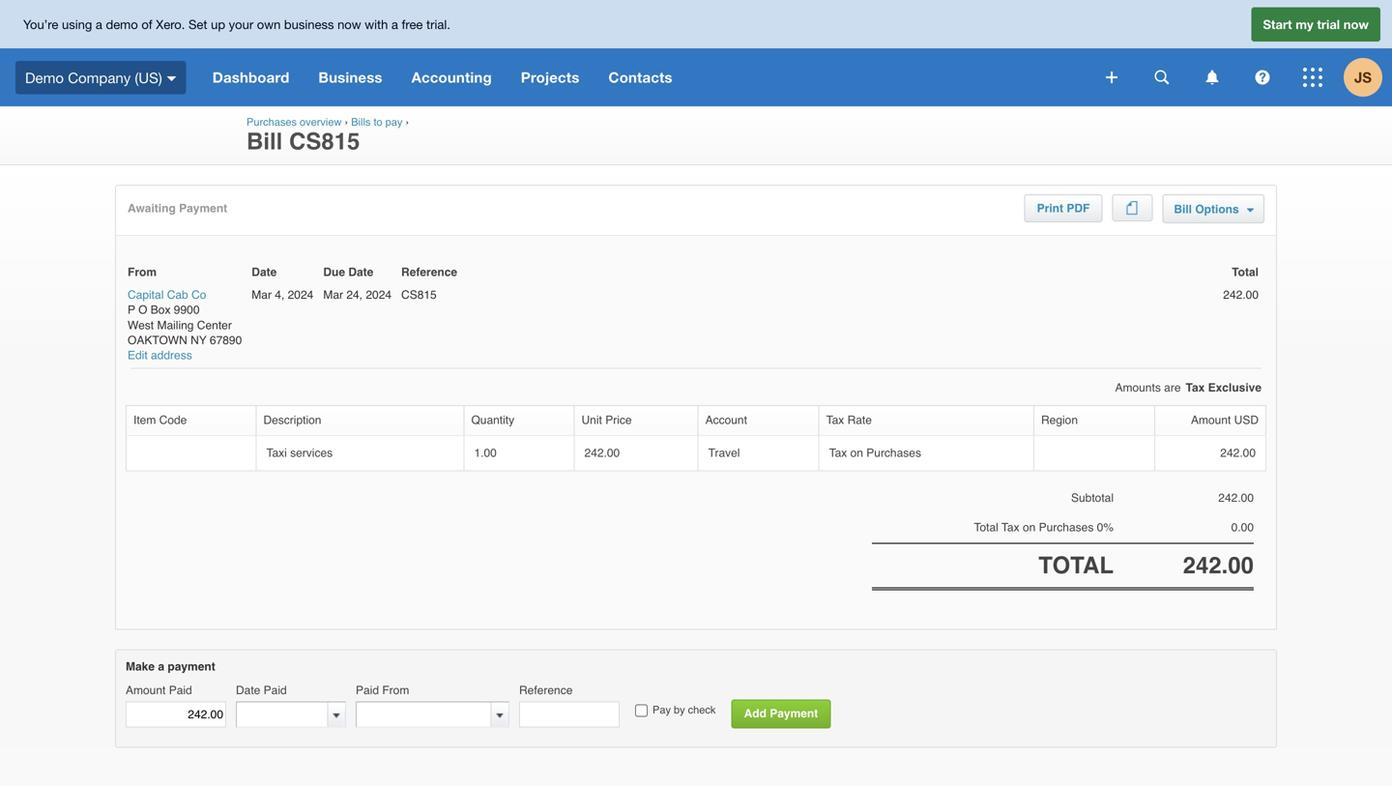 Task type: locate. For each thing, give the bounding box(es) containing it.
2 horizontal spatial purchases
[[1039, 521, 1094, 534]]

up
[[211, 17, 225, 32]]

3 paid from the left
[[356, 684, 379, 697]]

1 vertical spatial reference
[[519, 684, 573, 697]]

0 horizontal spatial ›
[[345, 116, 348, 128]]

0 vertical spatial reference
[[401, 265, 457, 279]]

0 horizontal spatial total
[[974, 521, 999, 534]]

paid from
[[356, 684, 409, 697]]

payment right awaiting
[[179, 202, 227, 215]]

pay by check
[[653, 704, 716, 716]]

1 horizontal spatial cs815
[[401, 288, 437, 302]]

company
[[68, 69, 131, 86]]

demo
[[106, 17, 138, 32]]

on
[[851, 446, 863, 460], [1023, 521, 1036, 534]]

cab
[[167, 288, 188, 302]]

tax
[[1186, 381, 1205, 395], [826, 414, 844, 427], [829, 446, 847, 460], [1002, 521, 1020, 534]]

1 horizontal spatial 2024
[[366, 288, 392, 302]]

overview
[[300, 116, 342, 128]]

0 horizontal spatial now
[[338, 17, 361, 32]]

now left with
[[338, 17, 361, 32]]

edit address link
[[128, 348, 192, 363]]

Reference text field
[[519, 701, 620, 727]]

0 horizontal spatial cs815
[[289, 128, 360, 155]]

date
[[252, 265, 277, 279], [348, 265, 374, 279], [236, 684, 260, 697]]

payment
[[168, 660, 215, 674]]

services
[[290, 446, 333, 460]]

a left free on the top
[[392, 17, 398, 32]]

bill options
[[1174, 203, 1243, 216]]

capital cab co link
[[128, 288, 206, 303]]

242.00 down 'options'
[[1224, 288, 1259, 302]]

on down rate
[[851, 446, 863, 460]]

›
[[345, 116, 348, 128], [406, 116, 409, 128]]

› right pay
[[406, 116, 409, 128]]

2024 right 4,
[[288, 288, 314, 302]]

reference up reference 'text box'
[[519, 684, 573, 697]]

trial.
[[426, 17, 450, 32]]

add payment
[[744, 707, 818, 721]]

tax right are
[[1186, 381, 1205, 395]]

total inside total 242.00
[[1232, 265, 1259, 279]]

taxi services
[[266, 446, 333, 460]]

unit
[[582, 414, 602, 427]]

cs815
[[289, 128, 360, 155], [401, 288, 437, 302]]

0 vertical spatial payment
[[179, 202, 227, 215]]

bills
[[351, 116, 371, 128]]

print
[[1037, 202, 1064, 215]]

exclusive
[[1208, 381, 1262, 395]]

tax left the 0%
[[1002, 521, 1020, 534]]

2 vertical spatial purchases
[[1039, 521, 1094, 534]]

0 vertical spatial on
[[851, 446, 863, 460]]

bill left overview
[[247, 128, 283, 155]]

1 horizontal spatial a
[[158, 660, 164, 674]]

reference right 'due'
[[401, 265, 457, 279]]

9900
[[174, 303, 200, 317]]

a right using in the top of the page
[[96, 17, 102, 32]]

0 vertical spatial total
[[1232, 265, 1259, 279]]

0 vertical spatial purchases
[[247, 116, 297, 128]]

0 horizontal spatial 2024
[[288, 288, 314, 302]]

0 horizontal spatial on
[[851, 446, 863, 460]]

2 horizontal spatial a
[[392, 17, 398, 32]]

0 horizontal spatial from
[[128, 265, 157, 279]]

1 vertical spatial total
[[974, 521, 999, 534]]

a
[[96, 17, 102, 32], [392, 17, 398, 32], [158, 660, 164, 674]]

date paid
[[236, 684, 287, 697]]

None text field
[[357, 702, 491, 727]]

usd
[[1235, 414, 1259, 427]]

2 2024 from the left
[[366, 288, 392, 302]]

are
[[1164, 381, 1181, 395]]

svg image
[[1303, 68, 1323, 87], [1155, 70, 1170, 85], [1206, 70, 1219, 85], [1256, 70, 1270, 85]]

1 horizontal spatial on
[[1023, 521, 1036, 534]]

purchases left the 0%
[[1039, 521, 1094, 534]]

mar
[[252, 288, 272, 302], [323, 288, 343, 302]]

amount
[[1191, 414, 1231, 427], [126, 684, 166, 697]]

1 › from the left
[[345, 116, 348, 128]]

amount down make
[[126, 684, 166, 697]]

1 horizontal spatial bill
[[1174, 203, 1192, 216]]

mar left 4,
[[252, 288, 272, 302]]

by
[[674, 704, 685, 716]]

a right make
[[158, 660, 164, 674]]

2024 right 24,
[[366, 288, 392, 302]]

1 paid from the left
[[169, 684, 192, 697]]

0 vertical spatial cs815
[[289, 128, 360, 155]]

price
[[606, 414, 632, 427]]

purchases down rate
[[867, 446, 922, 460]]

mar left 24,
[[323, 288, 343, 302]]

0 horizontal spatial reference
[[401, 265, 457, 279]]

0 horizontal spatial paid
[[169, 684, 192, 697]]

1 vertical spatial cs815
[[401, 288, 437, 302]]

0 horizontal spatial amount
[[126, 684, 166, 697]]

67890
[[210, 333, 242, 347]]

quantity
[[471, 414, 515, 427]]

my
[[1296, 17, 1314, 32]]

1 vertical spatial from
[[382, 684, 409, 697]]

1 horizontal spatial total
[[1232, 265, 1259, 279]]

description
[[263, 414, 321, 427]]

amount paid
[[126, 684, 192, 697]]

now
[[338, 17, 361, 32], [1344, 17, 1369, 32]]

0 horizontal spatial bill
[[247, 128, 283, 155]]

trial
[[1317, 17, 1340, 32]]

0.00
[[1232, 521, 1254, 534]]

make
[[126, 660, 155, 674]]

payment
[[179, 202, 227, 215], [770, 707, 818, 721]]

2 now from the left
[[1344, 17, 1369, 32]]

of
[[142, 17, 152, 32]]

reference
[[401, 265, 457, 279], [519, 684, 573, 697]]

amount for amount paid
[[126, 684, 166, 697]]

1 horizontal spatial from
[[382, 684, 409, 697]]

cs815 inside the purchases overview › bills to pay › bill cs815
[[289, 128, 360, 155]]

payment right add
[[770, 707, 818, 721]]

bill left 'options'
[[1174, 203, 1192, 216]]

payment for add payment
[[770, 707, 818, 721]]

1 vertical spatial amount
[[126, 684, 166, 697]]

tax down the tax rate
[[829, 446, 847, 460]]

start
[[1263, 17, 1292, 32]]

1 horizontal spatial ›
[[406, 116, 409, 128]]

on left the 0%
[[1023, 521, 1036, 534]]

2024
[[288, 288, 314, 302], [366, 288, 392, 302]]

contacts
[[609, 69, 673, 86]]

1 horizontal spatial paid
[[264, 684, 287, 697]]

options
[[1196, 203, 1239, 216]]

center
[[197, 318, 232, 332]]

check
[[688, 704, 716, 716]]

purchases left overview
[[247, 116, 297, 128]]

reference inside date mar 4, 2024 due date mar 24, 2024 reference cs815
[[401, 265, 457, 279]]

date up date paid text field
[[236, 684, 260, 697]]

1 horizontal spatial now
[[1344, 17, 1369, 32]]

bill inside the purchases overview › bills to pay › bill cs815
[[247, 128, 283, 155]]

banner
[[0, 0, 1392, 106]]

0 vertical spatial from
[[128, 265, 157, 279]]

0 horizontal spatial payment
[[179, 202, 227, 215]]

print pdf link
[[1026, 195, 1102, 221]]

0 horizontal spatial purchases
[[247, 116, 297, 128]]

› left bills
[[345, 116, 348, 128]]

total
[[1232, 265, 1259, 279], [974, 521, 999, 534]]

2 horizontal spatial paid
[[356, 684, 379, 697]]

now right trial
[[1344, 17, 1369, 32]]

1 vertical spatial payment
[[770, 707, 818, 721]]

js button
[[1344, 48, 1392, 106]]

0 vertical spatial bill
[[247, 128, 283, 155]]

payment for awaiting payment
[[179, 202, 227, 215]]

date up 24,
[[348, 265, 374, 279]]

total for total 242.00
[[1232, 265, 1259, 279]]

purchases inside the purchases overview › bills to pay › bill cs815
[[247, 116, 297, 128]]

box
[[151, 303, 171, 317]]

2 paid from the left
[[264, 684, 287, 697]]

business button
[[304, 48, 397, 106]]

0 horizontal spatial svg image
[[167, 76, 177, 81]]

p
[[128, 303, 135, 317]]

1 mar from the left
[[252, 288, 272, 302]]

2 › from the left
[[406, 116, 409, 128]]

1 horizontal spatial mar
[[323, 288, 343, 302]]

0 horizontal spatial mar
[[252, 288, 272, 302]]

0 vertical spatial amount
[[1191, 414, 1231, 427]]

print pdf
[[1037, 202, 1090, 215]]

date up 4,
[[252, 265, 277, 279]]

item code
[[133, 414, 187, 427]]

1 vertical spatial bill
[[1174, 203, 1192, 216]]

xero.
[[156, 17, 185, 32]]

amount left usd
[[1191, 414, 1231, 427]]

(us)
[[135, 69, 162, 86]]

rate
[[848, 414, 872, 427]]

svg image
[[1106, 72, 1118, 83], [167, 76, 177, 81]]

1 horizontal spatial amount
[[1191, 414, 1231, 427]]

1 horizontal spatial payment
[[770, 707, 818, 721]]

0 horizontal spatial a
[[96, 17, 102, 32]]

1 vertical spatial purchases
[[867, 446, 922, 460]]

1 vertical spatial on
[[1023, 521, 1036, 534]]

you're
[[23, 17, 58, 32]]

from
[[128, 265, 157, 279], [382, 684, 409, 697]]



Task type: describe. For each thing, give the bounding box(es) containing it.
set
[[189, 17, 207, 32]]

242.00 down unit price
[[585, 446, 620, 460]]

total
[[1039, 552, 1114, 579]]

travel
[[708, 446, 740, 460]]

co
[[191, 288, 206, 302]]

projects button
[[506, 48, 594, 106]]

1 2024 from the left
[[288, 288, 314, 302]]

242.00 down usd
[[1221, 446, 1256, 460]]

o
[[138, 303, 147, 317]]

total for total tax on purchases 0%
[[974, 521, 999, 534]]

banner containing dashboard
[[0, 0, 1392, 106]]

demo company (us)
[[25, 69, 162, 86]]

oaktown
[[128, 333, 187, 347]]

unit price
[[582, 414, 632, 427]]

dashboard
[[212, 69, 290, 86]]

subtotal
[[1071, 491, 1114, 505]]

tax on purchases
[[829, 446, 922, 460]]

amount usd
[[1191, 414, 1259, 427]]

js
[[1355, 69, 1372, 86]]

own
[[257, 17, 281, 32]]

24,
[[346, 288, 363, 302]]

awaiting payment
[[128, 202, 227, 215]]

projects
[[521, 69, 580, 86]]

amount for amount usd
[[1191, 414, 1231, 427]]

add
[[744, 707, 767, 721]]

date for date mar 4, 2024 due date mar 24, 2024 reference cs815
[[252, 265, 277, 279]]

ny
[[191, 333, 207, 347]]

from inside from capital cab co p o box 9900 west mailing center oaktown ny 67890 edit address
[[128, 265, 157, 279]]

1.00
[[474, 446, 497, 460]]

pay
[[386, 116, 403, 128]]

amounts are tax exclusive
[[1115, 381, 1262, 395]]

242.00 up 0.00
[[1219, 491, 1254, 505]]

business
[[319, 69, 383, 86]]

0%
[[1097, 521, 1114, 534]]

capital
[[128, 288, 164, 302]]

1 now from the left
[[338, 17, 361, 32]]

your
[[229, 17, 254, 32]]

pay
[[653, 704, 671, 716]]

paid for amount paid
[[169, 684, 192, 697]]

to
[[374, 116, 383, 128]]

you're using a demo of xero. set up your own business now with a free trial.
[[23, 17, 450, 32]]

start my trial now
[[1263, 17, 1369, 32]]

make a payment
[[126, 660, 215, 674]]

pdf
[[1067, 202, 1090, 215]]

1 horizontal spatial reference
[[519, 684, 573, 697]]

using
[[62, 17, 92, 32]]

tax rate
[[826, 414, 872, 427]]

business
[[284, 17, 334, 32]]

bills to pay link
[[351, 116, 403, 128]]

demo
[[25, 69, 64, 86]]

1 horizontal spatial svg image
[[1106, 72, 1118, 83]]

with
[[365, 17, 388, 32]]

code
[[159, 414, 187, 427]]

taxi
[[266, 446, 287, 460]]

free
[[402, 17, 423, 32]]

from capital cab co p o box 9900 west mailing center oaktown ny 67890 edit address
[[128, 265, 242, 362]]

paid for date paid
[[264, 684, 287, 697]]

242.00 down 0.00
[[1183, 552, 1254, 579]]

1 horizontal spatial purchases
[[867, 446, 922, 460]]

accounting button
[[397, 48, 506, 106]]

cs815 inside date mar 4, 2024 due date mar 24, 2024 reference cs815
[[401, 288, 437, 302]]

awaiting
[[128, 202, 176, 215]]

purchases overview link
[[247, 116, 342, 128]]

due
[[323, 265, 345, 279]]

total tax on purchases 0%
[[974, 521, 1114, 534]]

region
[[1041, 414, 1078, 427]]

dashboard link
[[198, 48, 304, 106]]

tax left rate
[[826, 414, 844, 427]]

Pay by check checkbox
[[635, 705, 648, 717]]

west
[[128, 318, 154, 332]]

mailing
[[157, 318, 194, 332]]

Amount Paid text field
[[126, 701, 226, 727]]

contacts button
[[594, 48, 687, 106]]

account
[[705, 414, 747, 427]]

Date Paid text field
[[237, 702, 328, 727]]

item
[[133, 414, 156, 427]]

edit
[[128, 349, 148, 362]]

purchases overview › bills to pay › bill cs815
[[247, 116, 412, 155]]

4,
[[275, 288, 285, 302]]

date for date paid
[[236, 684, 260, 697]]

date mar 4, 2024 due date mar 24, 2024 reference cs815
[[252, 265, 457, 302]]

address
[[151, 349, 192, 362]]

svg image inside demo company (us) popup button
[[167, 76, 177, 81]]

accounting
[[412, 69, 492, 86]]

2 mar from the left
[[323, 288, 343, 302]]



Task type: vqa. For each thing, say whether or not it's contained in the screenshot.


